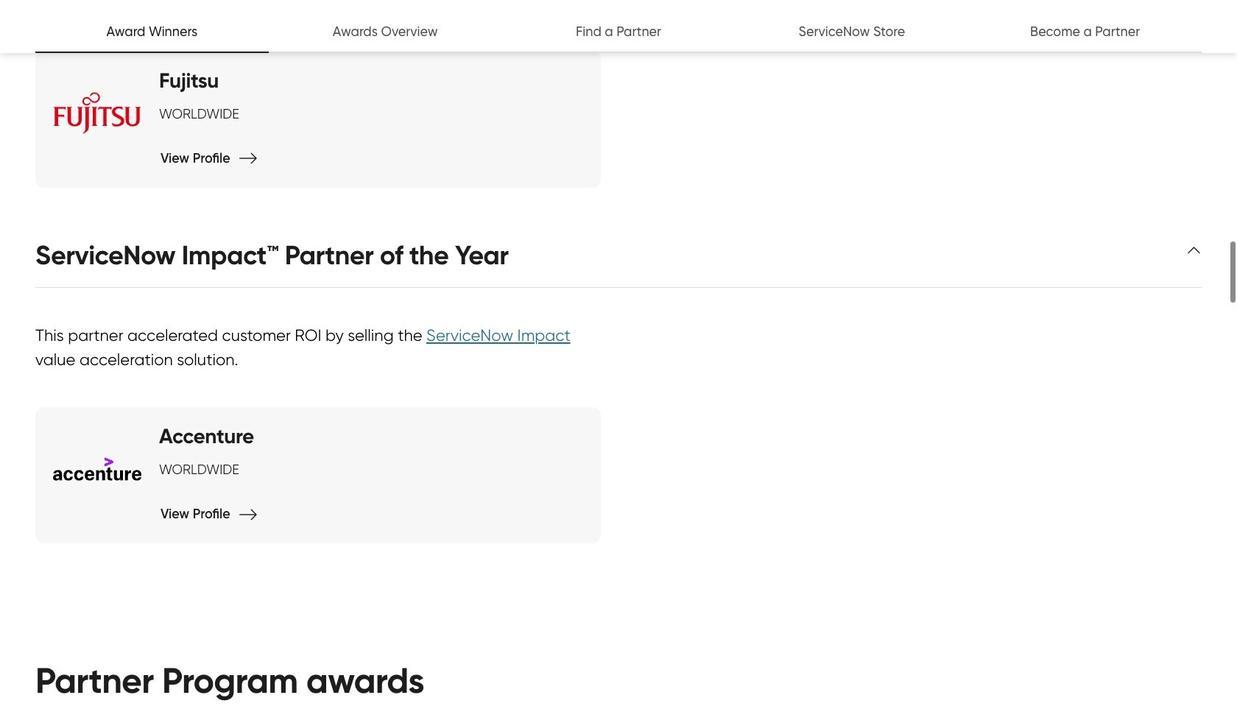Task type: vqa. For each thing, say whether or not it's contained in the screenshot.
Go To Servicenow Account icon
yes



Task type: describe. For each thing, give the bounding box(es) containing it.
go to servicenow account image
[[1131, 14, 1148, 32]]



